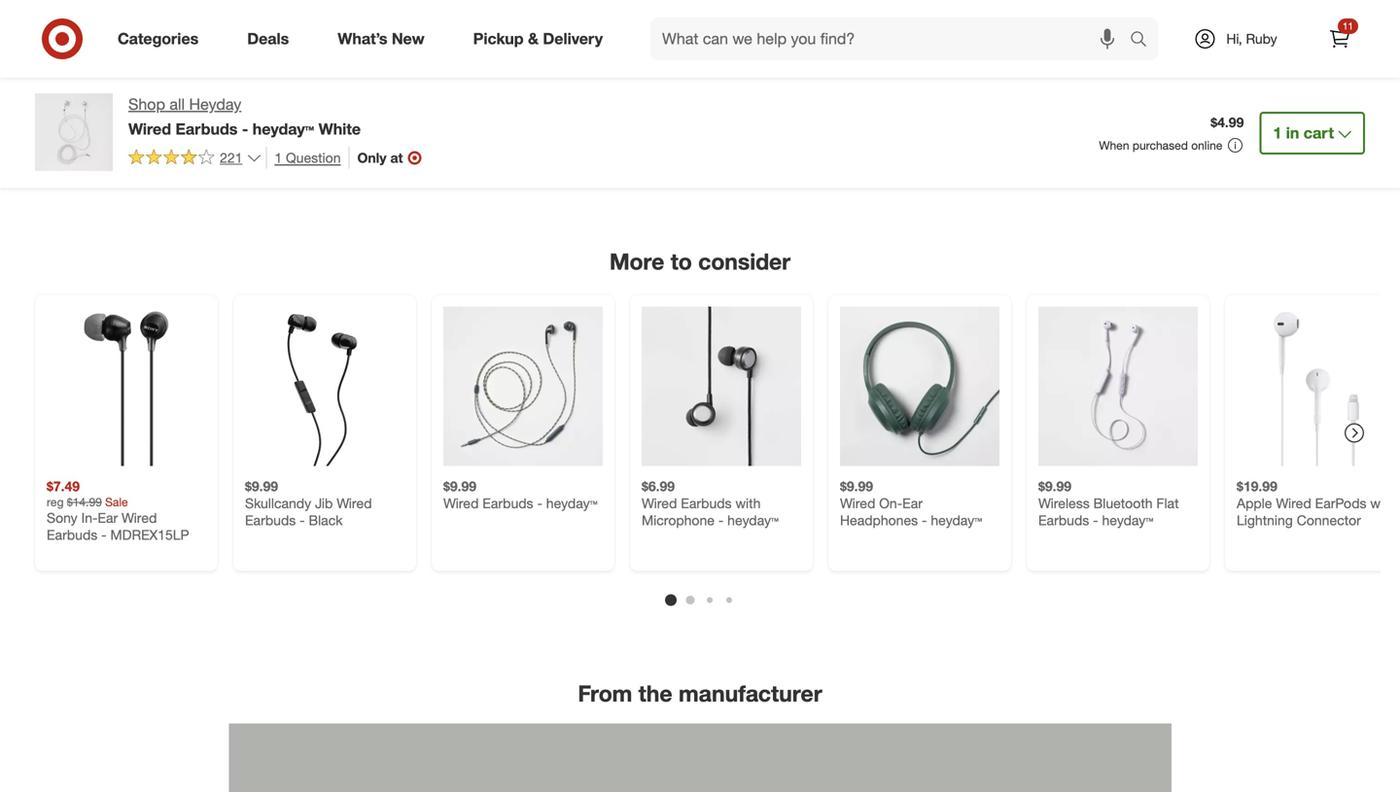 Task type: vqa. For each thing, say whether or not it's contained in the screenshot.
AFFIRM
no



Task type: describe. For each thing, give the bounding box(es) containing it.
oil
[[1094, 18, 1110, 35]]

from
[[578, 681, 633, 708]]

figmint™
[[1093, 35, 1144, 52]]

wired earbuds with microphone - heyday™ image
[[642, 307, 802, 467]]

to for consider
[[671, 248, 692, 275]]

altec
[[47, 18, 78, 35]]

jib
[[315, 495, 333, 512]]

wired inside shop all heyday wired earbuds - heyday™ white
[[128, 120, 171, 138]]

search
[[1122, 31, 1168, 50]]

$14.99 inside $7.49 reg $14.99 sale sony in-ear wired earbuds - mdrex15lp
[[67, 495, 102, 510]]

online
[[1192, 138, 1223, 153]]

- inside $7.49 reg $14.99 sale sony in-ear wired earbuds - mdrex15lp
[[101, 527, 107, 544]]

pickup & delivery link
[[457, 18, 628, 60]]

wired inside $7.49 reg $14.99 sale sony in-ear wired earbuds - mdrex15lp
[[122, 510, 157, 527]]

$9.99 wireless bluetooth flat earbuds - heyday™
[[1039, 478, 1180, 529]]

ear inside the $9.99 wired on-ear headphones - heyday™
[[903, 495, 923, 512]]

new
[[392, 29, 425, 48]]

221 link
[[128, 147, 262, 171]]

1 inside $19.99 altec lansing kid safe 2- in-1 bluetooth wireless headphones
[[63, 35, 70, 52]]

headphones inside $19.99 altec lansing kid safe 2- in-1 bluetooth wireless headphones
[[47, 52, 125, 69]]

$7.49 reg $14.99 sale sony in-ear wired earbuds - mdrex15lp
[[47, 478, 189, 544]]

apple wired earpods with lightning connector image
[[1237, 307, 1397, 467]]

what's new
[[338, 29, 425, 48]]

ear inside $7.49 reg $14.99 sale sony in-ear wired earbuds - mdrex15lp
[[98, 510, 118, 527]]

reg inside $7.49 reg $14.99 sale sony in-ear wired earbuds - mdrex15lp
[[47, 495, 64, 510]]

1 horizontal spatial reg
[[245, 18, 262, 32]]

heyday™ for $9.99 wireless bluetooth flat earbuds - heyday™
[[1103, 512, 1154, 529]]

wireless inside $9.99 wireless bluetooth flat earbuds - heyday™
[[1039, 495, 1090, 512]]

play-
[[841, 32, 872, 49]]

to for cart
[[81, 89, 92, 103]]

$11.99
[[464, 18, 499, 32]]

collection
[[913, 49, 974, 66]]

earbuds inside '$9.99 skullcandy jib wired earbuds - black'
[[245, 512, 296, 529]]

throw
[[676, 35, 714, 52]]

1 for 1 question
[[275, 149, 282, 166]]

blue
[[767, 35, 795, 52]]

$19.99 altec lansing kid safe 2- in-1 bluetooth wireless headphones
[[47, 1, 201, 69]]

hi,
[[1227, 30, 1243, 47]]

when purchased online
[[1100, 138, 1223, 153]]

in-
[[47, 35, 63, 52]]

heyday™ for $6.99 wired earbuds with microphone - heyday™
[[728, 512, 779, 529]]

pour
[[1114, 18, 1142, 35]]

- inside shop all heyday wired earbuds - heyday™ white
[[242, 120, 248, 138]]

$9.99 for wired on-ear headphones - heyday™
[[841, 478, 874, 495]]

- inside $9.99 wired earbuds - heyday™
[[537, 495, 543, 512]]

cart for add to cart
[[95, 89, 118, 103]]

search button
[[1122, 18, 1168, 64]]

all
[[170, 95, 185, 114]]

1 for 1 in cart
[[1274, 123, 1283, 142]]

$7.49
[[47, 478, 80, 495]]

cream
[[1039, 35, 1080, 52]]

heyday™ for $9.99 wired on-ear headphones - heyday™
[[931, 512, 983, 529]]

- inside '$9.99 skullcandy jib wired earbuds - black'
[[300, 512, 305, 529]]

30%
[[1286, 19, 1310, 33]]

$9.99 for wired earbuds - heyday™
[[444, 478, 477, 495]]

add
[[55, 89, 78, 103]]

wireless inside $19.99 altec lansing kid safe 2- in-1 bluetooth wireless headphones
[[137, 35, 188, 52]]

in-
[[81, 510, 98, 527]]

in
[[1287, 123, 1300, 142]]

skullcandy jib wired earbuds - black image
[[245, 307, 405, 467]]

flat
[[1157, 495, 1180, 512]]

blanket
[[718, 35, 763, 52]]

$11.99 link
[[444, 0, 603, 66]]

$4.99
[[1211, 114, 1245, 131]]

safe
[[157, 18, 184, 35]]

46"x60"
[[747, 18, 796, 35]]

skullcandy
[[245, 495, 311, 512]]

sony
[[47, 510, 78, 527]]

white
[[319, 120, 361, 138]]

categories link
[[101, 18, 223, 60]]

earbuds inside $7.49 reg $14.99 sale sony in-ear wired earbuds - mdrex15lp
[[47, 527, 98, 544]]

wired on-ear headphones - heyday™ image
[[841, 307, 1000, 467]]

2-
[[188, 18, 201, 35]]

play-doh sparkle compound collection
[[841, 32, 974, 66]]

What can we help you find? suggestions appear below search field
[[651, 18, 1135, 60]]

&
[[528, 29, 539, 48]]

headphones inside the $9.99 wired on-ear headphones - heyday™
[[841, 512, 919, 529]]

doh
[[872, 32, 897, 49]]

earbuds inside $9.99 wireless bluetooth flat earbuds - heyday™
[[1039, 512, 1090, 529]]

wired inside $9.99 wired earbuds - heyday™
[[444, 495, 479, 512]]

11
[[1343, 20, 1354, 32]]

deals
[[247, 29, 289, 48]]

$14.99 inside $14.99 marvel avengers 46"x60" kids' throw blanket blue
[[642, 1, 683, 18]]

bottle
[[1146, 18, 1182, 35]]

- inside "$10.00 ceramic oil pour bottle cream - figmint™"
[[1083, 35, 1089, 52]]

hi, ruby
[[1227, 30, 1278, 47]]

earpods
[[1316, 495, 1367, 512]]

kid
[[133, 18, 153, 35]]

shop all heyday wired earbuds - heyday™ white
[[128, 95, 361, 138]]

with inside $6.99 wired earbuds with microphone - heyday™
[[736, 495, 761, 512]]

heyday™ for shop all heyday wired earbuds - heyday™ white
[[253, 120, 314, 138]]

bluetooth inside $19.99 altec lansing kid safe 2- in-1 bluetooth wireless headphones
[[74, 35, 133, 52]]

$9.99 for skullcandy jib wired earbuds - black
[[245, 478, 278, 495]]

sale
[[105, 495, 128, 510]]

consider
[[699, 248, 791, 275]]

what's new link
[[321, 18, 449, 60]]

magnolia
[[1294, 33, 1341, 48]]

- inside the $9.99 wired on-ear headphones - heyday™
[[922, 512, 928, 529]]



Task type: locate. For each thing, give the bounding box(es) containing it.
from the manufacturer
[[578, 681, 823, 708]]

to inside add to cart button
[[81, 89, 92, 103]]

what's
[[338, 29, 388, 48]]

0 horizontal spatial 1
[[63, 35, 70, 52]]

0 horizontal spatial $14.99
[[67, 495, 102, 510]]

headphones
[[47, 52, 125, 69], [841, 512, 919, 529]]

kids'
[[642, 35, 672, 52]]

$5.59
[[841, 1, 874, 18]]

earbuds
[[176, 120, 238, 138], [483, 495, 534, 512], [681, 495, 732, 512], [245, 512, 296, 529], [1039, 512, 1090, 529], [47, 527, 98, 544]]

wired earbuds - heyday™ image
[[444, 307, 603, 467]]

0 vertical spatial cart
[[95, 89, 118, 103]]

$14.99 marvel avengers 46"x60" kids' throw blanket blue
[[642, 1, 796, 52]]

0 horizontal spatial $19.99
[[47, 1, 87, 18]]

1 left in
[[1274, 123, 1283, 142]]

$19.99 up lightning
[[1237, 478, 1278, 495]]

hearth
[[1313, 19, 1349, 33]]

wired
[[128, 120, 171, 138], [337, 495, 372, 512], [444, 495, 479, 512], [642, 495, 678, 512], [841, 495, 876, 512], [1277, 495, 1312, 512], [122, 510, 157, 527]]

$19.99 inside $19.99 altec lansing kid safe 2- in-1 bluetooth wireless headphones
[[47, 1, 87, 18]]

more
[[610, 248, 665, 275]]

and
[[1352, 19, 1372, 33]]

1 left question
[[275, 149, 282, 166]]

at
[[391, 149, 403, 166]]

compound
[[841, 49, 909, 66]]

reg left in-
[[47, 495, 64, 510]]

$19.99 apple wired earpods with lightning connector
[[1237, 478, 1396, 529]]

categories
[[118, 29, 199, 48]]

0 horizontal spatial headphones
[[47, 52, 125, 69]]

0 vertical spatial bluetooth
[[74, 35, 133, 52]]

$9.99 inside $9.99 wired earbuds - heyday™
[[444, 478, 477, 495]]

1 vertical spatial to
[[671, 248, 692, 275]]

wireless bluetooth flat earbuds - heyday™ image
[[1039, 307, 1199, 467]]

11 link
[[1319, 18, 1362, 60]]

mdrex15lp
[[110, 527, 189, 544]]

$19.99 inside "$19.99 apple wired earpods with lightning connector"
[[1237, 478, 1278, 495]]

cart right add at the top left
[[95, 89, 118, 103]]

$9.99 inside $9.99 wireless bluetooth flat earbuds - heyday™
[[1039, 478, 1072, 495]]

$6.99 wired earbuds with microphone - heyday™
[[642, 478, 779, 529]]

microphone
[[642, 512, 715, 529]]

connector
[[1298, 512, 1362, 529]]

heyday™ inside $9.99 wired earbuds - heyday™
[[547, 495, 598, 512]]

reg
[[245, 18, 262, 32], [47, 495, 64, 510]]

save 30% hearth and hand with magnolia link
[[1237, 0, 1397, 67]]

$9.99 inside '$9.99 skullcandy jib wired earbuds - black'
[[245, 478, 278, 495]]

save
[[1257, 19, 1283, 33]]

cart right in
[[1304, 123, 1335, 142]]

2 horizontal spatial with
[[1371, 495, 1396, 512]]

ruby
[[1247, 30, 1278, 47]]

0 horizontal spatial wireless
[[137, 35, 188, 52]]

wired inside "$19.99 apple wired earpods with lightning connector"
[[1277, 495, 1312, 512]]

0 vertical spatial $19.99
[[47, 1, 87, 18]]

0 horizontal spatial cart
[[95, 89, 118, 103]]

wired inside '$9.99 skullcandy jib wired earbuds - black'
[[337, 495, 372, 512]]

heyday™ inside shop all heyday wired earbuds - heyday™ white
[[253, 120, 314, 138]]

0 horizontal spatial to
[[81, 89, 92, 103]]

1 question link
[[266, 147, 341, 169]]

$10.00
[[1039, 1, 1080, 18]]

0 vertical spatial $14.99
[[642, 1, 683, 18]]

heyday™ right microphone
[[728, 512, 779, 529]]

1 horizontal spatial headphones
[[841, 512, 919, 529]]

1 in cart
[[1274, 123, 1335, 142]]

$14.99 up kids'
[[642, 1, 683, 18]]

0 horizontal spatial with
[[736, 495, 761, 512]]

$9.99 inside the $9.99 wired on-ear headphones - heyday™
[[841, 478, 874, 495]]

add to cart button
[[47, 81, 127, 112]]

3 $9.99 from the left
[[841, 478, 874, 495]]

221
[[220, 149, 243, 166]]

2 horizontal spatial 1
[[1274, 123, 1283, 142]]

bluetooth
[[74, 35, 133, 52], [1094, 495, 1153, 512]]

cart inside button
[[95, 89, 118, 103]]

hand
[[1237, 33, 1266, 48]]

1 horizontal spatial $19.99
[[1237, 478, 1278, 495]]

bluetooth left the flat
[[1094, 495, 1153, 512]]

ear
[[903, 495, 923, 512], [98, 510, 118, 527]]

shop
[[128, 95, 165, 114]]

0 vertical spatial reg
[[245, 18, 262, 32]]

heyday™ up '1 question' link
[[253, 120, 314, 138]]

1 horizontal spatial cart
[[1304, 123, 1335, 142]]

1 vertical spatial $19.99
[[1237, 478, 1278, 495]]

$9.99
[[245, 478, 278, 495], [444, 478, 477, 495], [841, 478, 874, 495], [1039, 478, 1072, 495]]

2 $9.99 from the left
[[444, 478, 477, 495]]

heyday™ right on-
[[931, 512, 983, 529]]

earbuds inside $9.99 wired earbuds - heyday™
[[483, 495, 534, 512]]

1 vertical spatial 1
[[1274, 123, 1283, 142]]

only at
[[358, 149, 403, 166]]

image of wired earbuds - heyday™ white image
[[35, 93, 113, 171]]

$14.99
[[642, 1, 683, 18], [67, 495, 102, 510]]

sony in-ear wired earbuds - mdrex15lp image
[[47, 307, 206, 467]]

1 $9.99 from the left
[[245, 478, 278, 495]]

bluetooth right in-
[[74, 35, 133, 52]]

$14.99 left sale
[[67, 495, 102, 510]]

bluetooth inside $9.99 wireless bluetooth flat earbuds - heyday™
[[1094, 495, 1153, 512]]

with
[[1269, 33, 1290, 48], [736, 495, 761, 512], [1371, 495, 1396, 512]]

wireless
[[137, 35, 188, 52], [1039, 495, 1090, 512]]

heyday™ inside the $9.99 wired on-ear headphones - heyday™
[[931, 512, 983, 529]]

the
[[639, 681, 673, 708]]

deals link
[[231, 18, 314, 60]]

ceramic
[[1039, 18, 1090, 35]]

earbuds inside shop all heyday wired earbuds - heyday™ white
[[176, 120, 238, 138]]

$19.99
[[47, 1, 87, 18], [1237, 478, 1278, 495]]

only
[[358, 149, 387, 166]]

1 horizontal spatial bluetooth
[[1094, 495, 1153, 512]]

1 vertical spatial headphones
[[841, 512, 919, 529]]

1 vertical spatial reg
[[47, 495, 64, 510]]

reg left $24.99
[[245, 18, 262, 32]]

$9.99 wired earbuds - heyday™
[[444, 478, 598, 512]]

0 vertical spatial headphones
[[47, 52, 125, 69]]

1 vertical spatial cart
[[1304, 123, 1335, 142]]

lansing
[[81, 18, 129, 35]]

1 horizontal spatial wireless
[[1039, 495, 1090, 512]]

more to consider
[[610, 248, 791, 275]]

heyday™
[[253, 120, 314, 138], [547, 495, 598, 512], [728, 512, 779, 529], [931, 512, 983, 529], [1103, 512, 1154, 529]]

$24.99
[[265, 18, 300, 32]]

$10.00 ceramic oil pour bottle cream - figmint™
[[1039, 1, 1182, 52]]

0 horizontal spatial reg
[[47, 495, 64, 510]]

1 horizontal spatial with
[[1269, 33, 1290, 48]]

to right add at the top left
[[81, 89, 92, 103]]

2 vertical spatial 1
[[275, 149, 282, 166]]

1 horizontal spatial 1
[[275, 149, 282, 166]]

1 vertical spatial $14.99
[[67, 495, 102, 510]]

apple
[[1237, 495, 1273, 512]]

earbuds inside $6.99 wired earbuds with microphone - heyday™
[[681, 495, 732, 512]]

heyday
[[189, 95, 242, 114]]

0 vertical spatial wireless
[[137, 35, 188, 52]]

$9.99 wired on-ear headphones - heyday™
[[841, 478, 983, 529]]

reg $24.99
[[245, 18, 300, 32]]

with inside save 30% hearth and hand with magnolia
[[1269, 33, 1290, 48]]

$19.99 for apple
[[1237, 478, 1278, 495]]

manufacturer
[[679, 681, 823, 708]]

- inside $9.99 wireless bluetooth flat earbuds - heyday™
[[1094, 512, 1099, 529]]

heyday™ inside $9.99 wireless bluetooth flat earbuds - heyday™
[[1103, 512, 1154, 529]]

delivery
[[543, 29, 603, 48]]

1 vertical spatial bluetooth
[[1094, 495, 1153, 512]]

$6.99
[[642, 478, 675, 495]]

$9.99 for wireless bluetooth flat earbuds - heyday™
[[1039, 478, 1072, 495]]

4 $9.99 from the left
[[1039, 478, 1072, 495]]

$19.99 for altec
[[47, 1, 87, 18]]

to right the more
[[671, 248, 692, 275]]

1 question
[[275, 149, 341, 166]]

-
[[1083, 35, 1089, 52], [242, 120, 248, 138], [537, 495, 543, 512], [300, 512, 305, 529], [719, 512, 724, 529], [922, 512, 928, 529], [1094, 512, 1099, 529], [101, 527, 107, 544]]

1 left the "lansing"
[[63, 35, 70, 52]]

0 vertical spatial 1
[[63, 35, 70, 52]]

0 horizontal spatial bluetooth
[[74, 35, 133, 52]]

to
[[81, 89, 92, 103], [671, 248, 692, 275]]

heyday™ left the flat
[[1103, 512, 1154, 529]]

$9.99 skullcandy jib wired earbuds - black
[[245, 478, 372, 529]]

avengers
[[687, 18, 744, 35]]

marvel
[[642, 18, 683, 35]]

$19.99 up in-
[[47, 1, 87, 18]]

1 horizontal spatial ear
[[903, 495, 923, 512]]

heyday™ left $6.99 at the left of page
[[547, 495, 598, 512]]

cart for 1 in cart
[[1304, 123, 1335, 142]]

wired inside $6.99 wired earbuds with microphone - heyday™
[[642, 495, 678, 512]]

pickup
[[473, 29, 524, 48]]

pickup & delivery
[[473, 29, 603, 48]]

- inside $6.99 wired earbuds with microphone - heyday™
[[719, 512, 724, 529]]

purchased
[[1133, 138, 1189, 153]]

0 vertical spatial to
[[81, 89, 92, 103]]

1 horizontal spatial to
[[671, 248, 692, 275]]

heyday™ inside $6.99 wired earbuds with microphone - heyday™
[[728, 512, 779, 529]]

wired inside the $9.99 wired on-ear headphones - heyday™
[[841, 495, 876, 512]]

with inside "$19.99 apple wired earpods with lightning connector"
[[1371, 495, 1396, 512]]

black
[[309, 512, 343, 529]]

1
[[63, 35, 70, 52], [1274, 123, 1283, 142], [275, 149, 282, 166]]

sparkle
[[900, 32, 947, 49]]

0 horizontal spatial ear
[[98, 510, 118, 527]]

1 in cart for wired earbuds - heyday™ white element
[[1274, 123, 1335, 142]]

1 horizontal spatial $14.99
[[642, 1, 683, 18]]

1 vertical spatial wireless
[[1039, 495, 1090, 512]]



